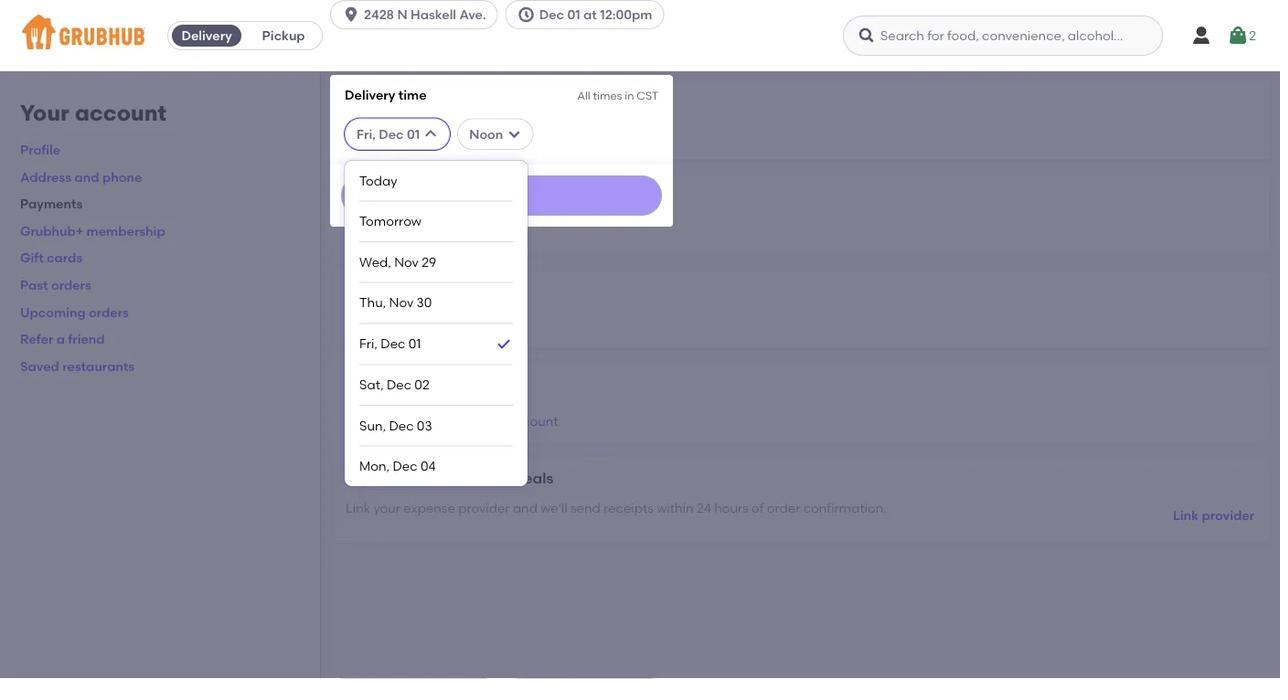 Task type: describe. For each thing, give the bounding box(es) containing it.
paypal
[[426, 226, 469, 241]]

of
[[752, 501, 764, 516]]

+ for paypal accounts
[[346, 226, 353, 241]]

sat, dec 02
[[360, 377, 430, 393]]

main navigation navigation
[[0, 0, 1281, 680]]

receipts
[[604, 501, 654, 516]]

your for link
[[374, 501, 401, 516]]

orders for past orders
[[51, 277, 91, 293]]

send
[[571, 501, 601, 516]]

address and phone link
[[20, 169, 142, 185]]

haskell
[[411, 7, 457, 22]]

ave.
[[460, 7, 486, 22]]

0 vertical spatial amazon
[[346, 375, 406, 393]]

membership
[[87, 223, 165, 239]]

new for amazon
[[397, 414, 423, 430]]

expense
[[404, 501, 455, 516]]

restaurants
[[62, 359, 135, 374]]

wed, nov 29
[[360, 254, 437, 270]]

grubhub+
[[20, 223, 83, 239]]

check icon image
[[495, 335, 513, 353]]

add for venmo
[[357, 320, 382, 336]]

phone
[[102, 169, 142, 185]]

+ add a new credit card
[[346, 132, 494, 147]]

upcoming orders
[[20, 304, 129, 320]]

accounts for paypal accounts
[[401, 187, 469, 205]]

01 for fri, dec 01 svg icon
[[407, 126, 420, 142]]

fri, inside option
[[360, 336, 378, 352]]

04
[[421, 459, 436, 474]]

dec left 03
[[389, 418, 414, 434]]

grubhub+ membership
[[20, 223, 165, 239]]

upcoming orders link
[[20, 304, 129, 320]]

new for paypal
[[397, 226, 423, 241]]

saved restaurants link
[[20, 359, 135, 374]]

past orders link
[[20, 277, 91, 293]]

tomorrow
[[360, 214, 422, 229]]

1 horizontal spatial amazon
[[426, 414, 477, 430]]

business
[[445, 469, 507, 487]]

delivery for delivery time
[[345, 87, 396, 102]]

update
[[481, 189, 522, 202]]

new for credit
[[397, 132, 423, 147]]

at
[[584, 7, 597, 22]]

0 vertical spatial venmo
[[346, 281, 396, 299]]

dec left 02
[[387, 377, 412, 393]]

0 horizontal spatial link
[[346, 501, 371, 516]]

accounts for venmo accounts
[[399, 281, 467, 299]]

+ add a new amazon pay account
[[346, 414, 559, 430]]

svg image for fri, dec 01
[[424, 127, 438, 142]]

link provider button
[[1174, 499, 1255, 532]]

we'll
[[541, 501, 568, 516]]

dec 01 at 12:00pm button
[[506, 0, 672, 29]]

noon
[[470, 126, 504, 142]]

expense your business meals
[[346, 469, 554, 487]]

dec down credit cards
[[379, 126, 404, 142]]

all
[[578, 89, 591, 102]]

thu, nov 30
[[360, 295, 432, 311]]

12:00pm
[[600, 7, 653, 22]]

2428 n haskell ave. button
[[330, 0, 506, 29]]

dec 01 at 12:00pm
[[540, 7, 653, 22]]

2428
[[364, 7, 394, 22]]

card
[[465, 132, 494, 147]]

cards for credit cards
[[396, 93, 438, 111]]

a right refer
[[56, 332, 65, 347]]

credit
[[426, 132, 462, 147]]

a for paypal
[[386, 226, 394, 241]]

delivery time
[[345, 87, 427, 102]]

grubhub+ membership link
[[20, 223, 165, 239]]

your for expense
[[410, 469, 441, 487]]

30
[[417, 295, 432, 311]]

+ add a new paypal account
[[346, 226, 524, 241]]

+ for amazon pay accounts
[[346, 414, 353, 430]]

+ add a new venmo account link
[[346, 320, 524, 336]]

your
[[20, 100, 69, 126]]

hours
[[715, 501, 749, 516]]

order
[[767, 501, 801, 516]]

times
[[593, 89, 622, 102]]

02
[[415, 377, 430, 393]]

a for credit
[[386, 132, 394, 147]]

update button
[[341, 176, 662, 216]]

0 vertical spatial fri,
[[357, 126, 376, 142]]

confirmation.
[[804, 501, 887, 516]]

1 horizontal spatial link
[[1174, 508, 1199, 524]]

fri, dec 01 option
[[360, 324, 513, 365]]

2 vertical spatial accounts
[[441, 375, 509, 393]]

0 vertical spatial pay
[[410, 375, 438, 393]]

payments link
[[20, 196, 83, 212]]

delivery for delivery
[[182, 28, 232, 43]]

01 inside button
[[568, 7, 581, 22]]

dec left "04" on the bottom of the page
[[393, 459, 418, 474]]

saved restaurants
[[20, 359, 135, 374]]

address
[[20, 169, 72, 185]]

and inside link your expense provider and we'll send receipts within 24 hours of order confirmation. link provider
[[513, 501, 538, 516]]

gift cards link
[[20, 250, 82, 266]]

profile
[[20, 142, 60, 158]]

amazon pay accounts
[[346, 375, 509, 393]]

sat,
[[360, 377, 384, 393]]

+ add a new venmo account
[[346, 320, 524, 336]]

0 horizontal spatial provider
[[459, 501, 510, 516]]

29
[[422, 254, 437, 270]]

n
[[398, 7, 408, 22]]

time
[[399, 87, 427, 102]]



Task type: vqa. For each thing, say whether or not it's contained in the screenshot.
min for Pizza Dudes
no



Task type: locate. For each thing, give the bounding box(es) containing it.
2 add from the top
[[357, 226, 382, 241]]

refer
[[20, 332, 53, 347]]

svg image
[[518, 5, 536, 24], [424, 127, 438, 142], [507, 127, 522, 142]]

list box containing today
[[360, 161, 513, 487]]

add up wed,
[[357, 226, 382, 241]]

paypal accounts
[[346, 187, 469, 205]]

a
[[386, 132, 394, 147], [386, 226, 394, 241], [386, 320, 394, 336], [56, 332, 65, 347], [386, 414, 394, 430]]

dec left the at
[[540, 7, 565, 22]]

a up wed, nov 29
[[386, 226, 394, 241]]

a down credit cards
[[386, 132, 394, 147]]

fri, dec 01
[[357, 126, 420, 142], [360, 336, 421, 352]]

1 vertical spatial 01
[[407, 126, 420, 142]]

account
[[75, 100, 167, 126], [472, 226, 524, 241], [472, 320, 524, 336], [507, 414, 559, 430]]

cards for gift cards
[[47, 250, 82, 266]]

+ down venmo accounts
[[346, 320, 353, 336]]

list box inside main navigation navigation
[[360, 161, 513, 487]]

1 vertical spatial delivery
[[345, 87, 396, 102]]

01 left credit
[[407, 126, 420, 142]]

your
[[410, 469, 441, 487], [374, 501, 401, 516]]

delivery left pickup
[[182, 28, 232, 43]]

your inside link your expense provider and we'll send receipts within 24 hours of order confirmation. link provider
[[374, 501, 401, 516]]

a left 03
[[386, 414, 394, 430]]

1 vertical spatial pay
[[480, 414, 503, 430]]

amazon down amazon pay accounts
[[426, 414, 477, 430]]

fri,
[[357, 126, 376, 142], [360, 336, 378, 352]]

add down thu,
[[357, 320, 382, 336]]

0 horizontal spatial delivery
[[182, 28, 232, 43]]

01 left the at
[[568, 7, 581, 22]]

pickup button
[[245, 21, 322, 50]]

1 vertical spatial amazon
[[426, 414, 477, 430]]

your account
[[20, 100, 167, 126]]

1 vertical spatial fri,
[[360, 336, 378, 352]]

+ left sun,
[[346, 414, 353, 430]]

add for paypal
[[357, 226, 382, 241]]

pay down fri, dec 01 option
[[410, 375, 438, 393]]

svg image inside 2428 n haskell ave. button
[[342, 5, 361, 24]]

past orders
[[20, 277, 91, 293]]

new down thu, nov 30 at top left
[[397, 320, 423, 336]]

add down credit at top
[[357, 132, 382, 147]]

orders up upcoming orders
[[51, 277, 91, 293]]

svg image inside dec 01 at 12:00pm button
[[518, 5, 536, 24]]

link your expense provider and we'll send receipts within 24 hours of order confirmation. link provider
[[346, 501, 1255, 524]]

dec inside option
[[381, 336, 406, 352]]

new left credit
[[397, 132, 423, 147]]

all times in cst
[[578, 89, 659, 102]]

cards up past orders link
[[47, 250, 82, 266]]

add for credit
[[357, 132, 382, 147]]

2 vertical spatial 01
[[409, 336, 421, 352]]

pickup
[[262, 28, 305, 43]]

accounts up the + add a new paypal account link
[[401, 187, 469, 205]]

dec
[[540, 7, 565, 22], [379, 126, 404, 142], [381, 336, 406, 352], [387, 377, 412, 393], [389, 418, 414, 434], [393, 459, 418, 474]]

0 vertical spatial delivery
[[182, 28, 232, 43]]

accounts
[[401, 187, 469, 205], [399, 281, 467, 299], [441, 375, 509, 393]]

+ for credit cards
[[346, 132, 353, 147]]

1 horizontal spatial svg image
[[858, 27, 876, 45]]

svg image
[[342, 5, 361, 24], [1228, 25, 1250, 47], [858, 27, 876, 45]]

venmo down wed,
[[346, 281, 396, 299]]

1 vertical spatial orders
[[89, 304, 129, 320]]

1 vertical spatial cards
[[47, 250, 82, 266]]

3 add from the top
[[357, 320, 382, 336]]

and
[[75, 169, 99, 185], [513, 501, 538, 516]]

add for amazon
[[357, 414, 382, 430]]

2
[[1250, 28, 1257, 43]]

+ add a new amazon pay account link
[[346, 414, 559, 430]]

dec up sat, dec 02
[[381, 336, 406, 352]]

sun,
[[360, 418, 386, 434]]

0 horizontal spatial venmo
[[346, 281, 396, 299]]

delivery inside button
[[182, 28, 232, 43]]

nov for thu,
[[389, 295, 414, 311]]

your down expense
[[374, 501, 401, 516]]

credit cards
[[346, 93, 438, 111]]

svg image down time
[[424, 127, 438, 142]]

0 horizontal spatial cards
[[47, 250, 82, 266]]

3 new from the top
[[397, 320, 423, 336]]

accounts up + add a new amazon pay account on the left bottom
[[441, 375, 509, 393]]

orders for upcoming orders
[[89, 304, 129, 320]]

list box
[[360, 161, 513, 487]]

+ left tomorrow
[[346, 226, 353, 241]]

venmo accounts
[[346, 281, 467, 299]]

a down thu, nov 30 at top left
[[386, 320, 394, 336]]

1 vertical spatial your
[[374, 501, 401, 516]]

1 new from the top
[[397, 132, 423, 147]]

sun, dec 03
[[360, 418, 432, 434]]

delivery button
[[168, 21, 245, 50]]

+ add a new paypal account link
[[346, 226, 524, 241]]

0 horizontal spatial pay
[[410, 375, 438, 393]]

mon, dec 04
[[360, 459, 436, 474]]

0 vertical spatial orders
[[51, 277, 91, 293]]

03
[[417, 418, 432, 434]]

nov left 29
[[395, 254, 419, 270]]

credit
[[346, 93, 392, 111]]

refer a friend
[[20, 332, 105, 347]]

svg image for noon
[[507, 127, 522, 142]]

new for venmo
[[397, 320, 423, 336]]

1 horizontal spatial cards
[[396, 93, 438, 111]]

0 vertical spatial 01
[[568, 7, 581, 22]]

profile link
[[20, 142, 60, 158]]

your up expense
[[410, 469, 441, 487]]

0 vertical spatial your
[[410, 469, 441, 487]]

svg image right noon at the top left of the page
[[507, 127, 522, 142]]

1 vertical spatial fri, dec 01
[[360, 336, 421, 352]]

2 horizontal spatial svg image
[[1228, 25, 1250, 47]]

accounts down 29
[[399, 281, 467, 299]]

svg image right ave.
[[518, 5, 536, 24]]

1 horizontal spatial your
[[410, 469, 441, 487]]

friend
[[68, 332, 105, 347]]

0 vertical spatial and
[[75, 169, 99, 185]]

link
[[346, 501, 371, 516], [1174, 508, 1199, 524]]

nov for wed,
[[395, 254, 419, 270]]

orders up friend
[[89, 304, 129, 320]]

new right sun,
[[397, 414, 423, 430]]

dec inside button
[[540, 7, 565, 22]]

nov left 30
[[389, 295, 414, 311]]

gift cards
[[20, 250, 82, 266]]

1 vertical spatial and
[[513, 501, 538, 516]]

cards up "+ add a new credit card"
[[396, 93, 438, 111]]

new up wed, nov 29
[[397, 226, 423, 241]]

2 new from the top
[[397, 226, 423, 241]]

meals
[[510, 469, 554, 487]]

+ down credit at top
[[346, 132, 353, 147]]

and left the we'll
[[513, 501, 538, 516]]

amazon up sun,
[[346, 375, 406, 393]]

01 inside option
[[409, 336, 421, 352]]

wed,
[[360, 254, 391, 270]]

0 horizontal spatial and
[[75, 169, 99, 185]]

nov
[[395, 254, 419, 270], [389, 295, 414, 311]]

3 + from the top
[[346, 320, 353, 336]]

2 + from the top
[[346, 226, 353, 241]]

0 vertical spatial fri, dec 01
[[357, 126, 420, 142]]

amazon
[[346, 375, 406, 393], [426, 414, 477, 430]]

1 + from the top
[[346, 132, 353, 147]]

1 horizontal spatial venmo
[[426, 320, 469, 336]]

today
[[360, 173, 398, 188]]

paypal
[[346, 187, 398, 205]]

refer a friend link
[[20, 332, 105, 347]]

in
[[625, 89, 634, 102]]

4 new from the top
[[397, 414, 423, 430]]

delivery left time
[[345, 87, 396, 102]]

thu,
[[360, 295, 386, 311]]

svg image inside the 2 'button'
[[1228, 25, 1250, 47]]

new
[[397, 132, 423, 147], [397, 226, 423, 241], [397, 320, 423, 336], [397, 414, 423, 430]]

2 button
[[1228, 19, 1257, 52]]

upcoming
[[20, 304, 86, 320]]

fri, dec 01 up sat, dec 02
[[360, 336, 421, 352]]

0 horizontal spatial amazon
[[346, 375, 406, 393]]

0 horizontal spatial svg image
[[342, 5, 361, 24]]

1 add from the top
[[357, 132, 382, 147]]

+ for venmo accounts
[[346, 320, 353, 336]]

01 down + add a new venmo account link
[[409, 336, 421, 352]]

0 horizontal spatial your
[[374, 501, 401, 516]]

and left phone
[[75, 169, 99, 185]]

4 add from the top
[[357, 414, 382, 430]]

1 vertical spatial accounts
[[399, 281, 467, 299]]

1 horizontal spatial provider
[[1203, 508, 1255, 524]]

delivery
[[182, 28, 232, 43], [345, 87, 396, 102]]

a for venmo
[[386, 320, 394, 336]]

+ add a new credit card link
[[346, 132, 494, 147]]

add down sat,
[[357, 414, 382, 430]]

1 vertical spatial venmo
[[426, 320, 469, 336]]

past
[[20, 277, 48, 293]]

0 vertical spatial accounts
[[401, 187, 469, 205]]

within
[[657, 501, 694, 516]]

cst
[[637, 89, 659, 102]]

4 + from the top
[[346, 414, 353, 430]]

pay
[[410, 375, 438, 393], [480, 414, 503, 430]]

0 vertical spatial nov
[[395, 254, 419, 270]]

venmo down 30
[[426, 320, 469, 336]]

fri, down credit at top
[[357, 126, 376, 142]]

fri, up sat,
[[360, 336, 378, 352]]

fri, dec 01 down credit cards
[[357, 126, 420, 142]]

gift
[[20, 250, 44, 266]]

expense
[[346, 469, 406, 487]]

2428 n haskell ave.
[[364, 7, 486, 22]]

01 for 'check icon'
[[409, 336, 421, 352]]

pay up business
[[480, 414, 503, 430]]

1 horizontal spatial delivery
[[345, 87, 396, 102]]

1 vertical spatial nov
[[389, 295, 414, 311]]

mon,
[[360, 459, 390, 474]]

svg image for 2428 n haskell ave.
[[342, 5, 361, 24]]

0 vertical spatial cards
[[396, 93, 438, 111]]

fri, dec 01 inside option
[[360, 336, 421, 352]]

1 horizontal spatial pay
[[480, 414, 503, 430]]

svg image for 2
[[1228, 25, 1250, 47]]

1 horizontal spatial and
[[513, 501, 538, 516]]

a for amazon
[[386, 414, 394, 430]]

24
[[697, 501, 712, 516]]

saved
[[20, 359, 59, 374]]

payments
[[20, 196, 83, 212]]

address and phone
[[20, 169, 142, 185]]



